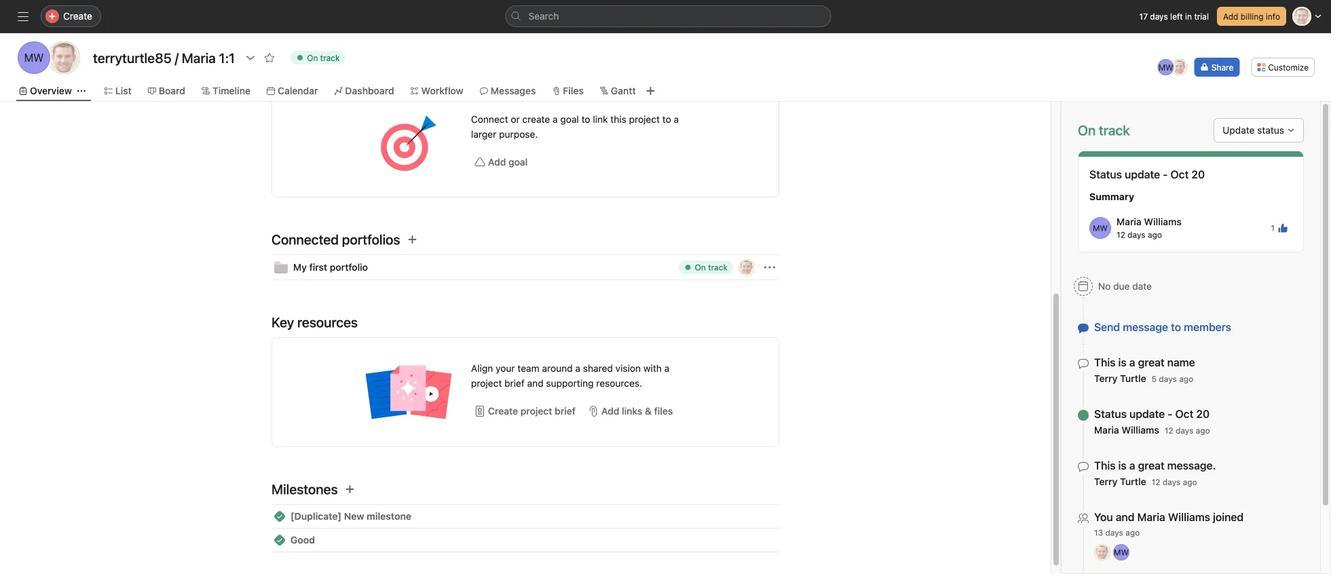 Task type: vqa. For each thing, say whether or not it's contained in the screenshot.
Oct 27 – 31
no



Task type: locate. For each thing, give the bounding box(es) containing it.
a down message
[[1130, 356, 1135, 369]]

latest status update element
[[1078, 151, 1304, 253]]

send
[[1094, 321, 1120, 334]]

due
[[1113, 281, 1130, 292]]

0 horizontal spatial 12
[[1117, 230, 1125, 240]]

5
[[1152, 374, 1157, 384]]

update status button
[[1214, 118, 1304, 143]]

2 terry from the top
[[1094, 476, 1118, 487]]

brief
[[505, 378, 525, 389], [555, 406, 576, 417]]

this down send
[[1094, 356, 1116, 369]]

a down status update - oct 20 maria williams 12 days ago
[[1130, 459, 1135, 472]]

2 horizontal spatial 12
[[1165, 426, 1173, 435]]

show options image
[[245, 52, 256, 63]]

ago down message.
[[1183, 478, 1197, 487]]

days inside 'maria williams 12 days ago'
[[1128, 230, 1146, 240]]

1 vertical spatial track
[[708, 263, 728, 272]]

12 inside status update - oct 20 maria williams 12 days ago
[[1165, 426, 1173, 435]]

2 terry turtle link from the top
[[1094, 476, 1146, 487]]

- for oct
[[1168, 408, 1173, 421]]

williams down status update - oct 20
[[1144, 216, 1182, 227]]

status up the summary
[[1090, 168, 1122, 181]]

maria down the summary
[[1117, 216, 1142, 227]]

create for create project brief
[[488, 406, 518, 417]]

0 vertical spatial on track
[[307, 53, 340, 62]]

on track left tt button
[[695, 263, 728, 272]]

0 horizontal spatial on
[[307, 53, 318, 62]]

2 horizontal spatial add
[[1223, 12, 1239, 21]]

is inside this is a great name terry turtle 5 days ago
[[1118, 356, 1127, 369]]

goal down purpose.
[[509, 156, 528, 168]]

message
[[1123, 321, 1168, 334]]

create down your
[[488, 406, 518, 417]]

1 vertical spatial on
[[695, 263, 706, 272]]

add down larger
[[488, 156, 506, 168]]

tt up the overview
[[57, 51, 70, 64]]

1 vertical spatial maria
[[1094, 425, 1119, 436]]

- inside status update - oct 20 maria williams 12 days ago
[[1168, 408, 1173, 421]]

and right the you
[[1116, 511, 1135, 524]]

ago inside this is a great message. terry turtle 12 days ago
[[1183, 478, 1197, 487]]

0 horizontal spatial add
[[488, 156, 506, 168]]

1 this from the top
[[1094, 356, 1116, 369]]

this inside this is a great name terry turtle 5 days ago
[[1094, 356, 1116, 369]]

20
[[1196, 408, 1210, 421]]

customize
[[1268, 62, 1309, 72]]

calendar link
[[267, 84, 318, 98]]

actions image
[[764, 262, 775, 273]]

0 vertical spatial track
[[320, 53, 340, 62]]

oct 20
[[1171, 168, 1205, 181]]

great up 5
[[1138, 356, 1165, 369]]

status down this is a great name terry turtle 5 days ago
[[1094, 408, 1127, 421]]

status inside status update - oct 20 maria williams 12 days ago
[[1094, 408, 1127, 421]]

goal inside connect or create a goal to link this project to a larger purpose.
[[560, 114, 579, 125]]

create right expand sidebar icon
[[63, 11, 92, 22]]

2 vertical spatial maria
[[1137, 511, 1165, 524]]

0 vertical spatial create
[[63, 11, 92, 22]]

maria down this is a great message. terry turtle 12 days ago
[[1137, 511, 1165, 524]]

is
[[1118, 356, 1127, 369], [1118, 459, 1127, 472]]

board link
[[148, 84, 185, 98]]

1 turtle from the top
[[1120, 373, 1146, 384]]

maria williams link down the summary
[[1117, 216, 1182, 227]]

trial
[[1194, 12, 1209, 21]]

1 horizontal spatial goal
[[560, 114, 579, 125]]

great
[[1138, 356, 1165, 369], [1138, 459, 1165, 472]]

0 vertical spatial and
[[527, 378, 544, 389]]

files
[[654, 406, 673, 417]]

oct
[[1175, 408, 1194, 421]]

0 horizontal spatial and
[[527, 378, 544, 389]]

this
[[1094, 356, 1116, 369], [1094, 459, 1116, 472]]

None text field
[[90, 45, 238, 70]]

days right 17
[[1150, 12, 1168, 21]]

mw down the summary
[[1093, 223, 1108, 233]]

1 horizontal spatial to
[[662, 114, 671, 125]]

add left links
[[601, 406, 619, 417]]

great left message.
[[1138, 459, 1165, 472]]

- left the oct
[[1168, 408, 1173, 421]]

1 vertical spatial goal
[[509, 156, 528, 168]]

0 vertical spatial maria williams link
[[1117, 216, 1182, 227]]

1 vertical spatial terry turtle link
[[1094, 476, 1146, 487]]

1 vertical spatial and
[[1116, 511, 1135, 524]]

tt left actions image
[[742, 263, 752, 272]]

williams inside 'maria williams 12 days ago'
[[1144, 216, 1182, 227]]

0 horizontal spatial track
[[320, 53, 340, 62]]

0 horizontal spatial on track
[[307, 53, 340, 62]]

1
[[1271, 223, 1275, 233]]

update status
[[1223, 125, 1284, 136]]

ago inside this is a great name terry turtle 5 days ago
[[1179, 374, 1194, 384]]

days inside this is a great message. terry turtle 12 days ago
[[1163, 478, 1181, 487]]

12 down the summary
[[1117, 230, 1125, 240]]

update for oct
[[1130, 408, 1165, 421]]

1 vertical spatial is
[[1118, 459, 1127, 472]]

12 down status update - oct 20 button
[[1165, 426, 1173, 435]]

0 vertical spatial add
[[1223, 12, 1239, 21]]

tab actions image
[[77, 87, 85, 95]]

status
[[1257, 125, 1284, 136]]

ago inside status update - oct 20 maria williams 12 days ago
[[1196, 426, 1210, 435]]

and down team
[[527, 378, 544, 389]]

ago inside 'maria williams 12 days ago'
[[1148, 230, 1162, 240]]

update
[[1223, 125, 1255, 136]]

Completed milestone checkbox
[[274, 511, 285, 522]]

1 great from the top
[[1138, 356, 1165, 369]]

1 vertical spatial brief
[[555, 406, 576, 417]]

ago for 20
[[1196, 426, 1210, 435]]

1 horizontal spatial create
[[488, 406, 518, 417]]

turtle down this is a great name button
[[1120, 373, 1146, 384]]

1 horizontal spatial track
[[708, 263, 728, 272]]

2 vertical spatial add
[[601, 406, 619, 417]]

search button
[[505, 5, 831, 27]]

to left link
[[582, 114, 590, 125]]

days right 13
[[1106, 528, 1123, 538]]

12 inside 'maria williams 12 days ago'
[[1117, 230, 1125, 240]]

terry turtle link for this is a great message.
[[1094, 476, 1146, 487]]

2 is from the top
[[1118, 459, 1127, 472]]

turtle
[[1120, 373, 1146, 384], [1120, 476, 1146, 487]]

add inside popup button
[[601, 406, 619, 417]]

0 vertical spatial is
[[1118, 356, 1127, 369]]

is down status update - oct 20 maria williams 12 days ago
[[1118, 459, 1127, 472]]

brief inside align your team around a shared vision with a project brief and supporting resources.
[[505, 378, 525, 389]]

0 vertical spatial brief
[[505, 378, 525, 389]]

or
[[511, 114, 520, 125]]

1 vertical spatial turtle
[[1120, 476, 1146, 487]]

williams left the "joined"
[[1168, 511, 1210, 524]]

gantt link
[[600, 84, 636, 98]]

ago right 13
[[1126, 528, 1140, 538]]

maria
[[1117, 216, 1142, 227], [1094, 425, 1119, 436], [1137, 511, 1165, 524]]

add to portfolio image
[[407, 234, 418, 245]]

on up "calendar"
[[307, 53, 318, 62]]

joined
[[1213, 511, 1244, 524]]

1 terry from the top
[[1094, 373, 1118, 384]]

timeline
[[212, 85, 250, 96]]

track left tt button
[[708, 263, 728, 272]]

0 vertical spatial turtle
[[1120, 373, 1146, 384]]

is for this is a great message.
[[1118, 459, 1127, 472]]

-
[[1163, 168, 1168, 181], [1168, 408, 1173, 421]]

- left oct 20 at the right
[[1163, 168, 1168, 181]]

update up the summary
[[1125, 168, 1160, 181]]

2 vertical spatial williams
[[1168, 511, 1210, 524]]

williams inside status update - oct 20 maria williams 12 days ago
[[1122, 425, 1159, 436]]

1 horizontal spatial brief
[[555, 406, 576, 417]]

days down this is a great message. button
[[1163, 478, 1181, 487]]

maria inside you and maria williams joined 13 days ago
[[1137, 511, 1165, 524]]

create inside dropdown button
[[63, 11, 92, 22]]

2 turtle from the top
[[1120, 476, 1146, 487]]

this inside this is a great message. terry turtle 12 days ago
[[1094, 459, 1116, 472]]

terry inside this is a great name terry turtle 5 days ago
[[1094, 373, 1118, 384]]

1 terry turtle link from the top
[[1094, 373, 1146, 384]]

on track
[[1078, 122, 1130, 138]]

date
[[1133, 281, 1152, 292]]

terry up the you
[[1094, 476, 1118, 487]]

track
[[320, 53, 340, 62], [708, 263, 728, 272]]

0 vertical spatial maria
[[1117, 216, 1142, 227]]

days down the summary
[[1128, 230, 1146, 240]]

share
[[1212, 62, 1234, 72]]

0 horizontal spatial project
[[471, 378, 502, 389]]

terry turtle link down this is a great name link
[[1094, 373, 1146, 384]]

mw down you and maria williams joined 13 days ago
[[1114, 548, 1129, 557]]

turtle down this is a great message. button
[[1120, 476, 1146, 487]]

turtle for name
[[1120, 373, 1146, 384]]

1 horizontal spatial add
[[601, 406, 619, 417]]

maria down status update - oct 20 button
[[1094, 425, 1119, 436]]

0 vertical spatial terry
[[1094, 373, 1118, 384]]

0 vertical spatial on
[[307, 53, 318, 62]]

2 horizontal spatial project
[[629, 114, 660, 125]]

0 vertical spatial terry turtle link
[[1094, 373, 1146, 384]]

terry for this is a great message.
[[1094, 476, 1118, 487]]

files link
[[552, 84, 584, 98]]

- inside "latest status update" element
[[1163, 168, 1168, 181]]

1 vertical spatial 12
[[1165, 426, 1173, 435]]

brief down your
[[505, 378, 525, 389]]

1 horizontal spatial 12
[[1152, 478, 1160, 487]]

supporting
[[546, 378, 594, 389]]

maria inside status update - oct 20 maria williams 12 days ago
[[1094, 425, 1119, 436]]

1 vertical spatial on track
[[695, 263, 728, 272]]

shared
[[583, 363, 613, 374]]

0 horizontal spatial create
[[63, 11, 92, 22]]

1 vertical spatial terry
[[1094, 476, 1118, 487]]

terry inside this is a great message. terry turtle 12 days ago
[[1094, 476, 1118, 487]]

2 this from the top
[[1094, 459, 1116, 472]]

search
[[528, 11, 559, 22]]

0 vertical spatial status
[[1090, 168, 1122, 181]]

tt
[[57, 51, 70, 64], [1174, 62, 1185, 72], [742, 263, 752, 272], [1097, 548, 1108, 557]]

1 is from the top
[[1118, 356, 1127, 369]]

project right the this
[[629, 114, 660, 125]]

terry for this is a great name
[[1094, 373, 1118, 384]]

1 vertical spatial -
[[1168, 408, 1173, 421]]

2 vertical spatial project
[[521, 406, 552, 417]]

project inside connect or create a goal to link this project to a larger purpose.
[[629, 114, 660, 125]]

on left tt button
[[695, 263, 706, 272]]

1 vertical spatial williams
[[1122, 425, 1159, 436]]

0 vertical spatial project
[[629, 114, 660, 125]]

williams down status update - oct 20 button
[[1122, 425, 1159, 436]]

align
[[471, 363, 493, 374]]

left
[[1170, 12, 1183, 21]]

days right 5
[[1159, 374, 1177, 384]]

great inside this is a great message. terry turtle 12 days ago
[[1138, 459, 1165, 472]]

terry turtle link down this is a great message. link
[[1094, 476, 1146, 487]]

0 vertical spatial great
[[1138, 356, 1165, 369]]

add left billing
[[1223, 12, 1239, 21]]

1 vertical spatial great
[[1138, 459, 1165, 472]]

status update - oct 20 button
[[1094, 407, 1210, 421]]

maria inside 'maria williams 12 days ago'
[[1117, 216, 1142, 227]]

12 for is
[[1152, 478, 1160, 487]]

is inside this is a great message. terry turtle 12 days ago
[[1118, 459, 1127, 472]]

terry down this is a great name link
[[1094, 373, 1118, 384]]

0 vertical spatial update
[[1125, 168, 1160, 181]]

track up dashboard link
[[320, 53, 340, 62]]

terry
[[1094, 373, 1118, 384], [1094, 476, 1118, 487]]

add for add links & files
[[601, 406, 619, 417]]

a inside this is a great message. terry turtle 12 days ago
[[1130, 459, 1135, 472]]

0 horizontal spatial brief
[[505, 378, 525, 389]]

on
[[307, 53, 318, 62], [695, 263, 706, 272]]

on track up "calendar"
[[307, 53, 340, 62]]

0 horizontal spatial goal
[[509, 156, 528, 168]]

ago down 20
[[1196, 426, 1210, 435]]

update down 5
[[1130, 408, 1165, 421]]

tt left share button
[[1174, 62, 1185, 72]]

0 vertical spatial -
[[1163, 168, 1168, 181]]

12 down this is a great message. button
[[1152, 478, 1160, 487]]

1 vertical spatial add
[[488, 156, 506, 168]]

this up the you
[[1094, 459, 1116, 472]]

mw left share button
[[1159, 62, 1174, 72]]

connect or create a goal to link this project to a larger purpose.
[[471, 114, 679, 140]]

status for status update - oct 20 maria williams 12 days ago
[[1094, 408, 1127, 421]]

this
[[611, 114, 627, 125]]

tt down 13
[[1097, 548, 1108, 557]]

ago up date
[[1148, 230, 1162, 240]]

1 vertical spatial create
[[488, 406, 518, 417]]

goal down 'files' link
[[560, 114, 579, 125]]

project down the align
[[471, 378, 502, 389]]

a
[[553, 114, 558, 125], [674, 114, 679, 125], [1130, 356, 1135, 369], [575, 363, 580, 374], [664, 363, 670, 374], [1130, 459, 1135, 472]]

1 horizontal spatial and
[[1116, 511, 1135, 524]]

1 vertical spatial update
[[1130, 408, 1165, 421]]

is down send
[[1118, 356, 1127, 369]]

to right the this
[[662, 114, 671, 125]]

1 vertical spatial this
[[1094, 459, 1116, 472]]

1 vertical spatial project
[[471, 378, 502, 389]]

a inside this is a great name terry turtle 5 days ago
[[1130, 356, 1135, 369]]

2 great from the top
[[1138, 459, 1165, 472]]

gantt
[[611, 85, 636, 96]]

customize button
[[1251, 58, 1315, 77]]

summary
[[1090, 191, 1134, 202]]

connect
[[471, 114, 508, 125]]

turtle for message.
[[1120, 476, 1146, 487]]

brief down the "supporting"
[[555, 406, 576, 417]]

great inside this is a great name terry turtle 5 days ago
[[1138, 356, 1165, 369]]

members
[[1184, 321, 1231, 334]]

0 vertical spatial goal
[[560, 114, 579, 125]]

12 inside this is a great message. terry turtle 12 days ago
[[1152, 478, 1160, 487]]

to right message
[[1171, 321, 1181, 334]]

tt inside button
[[742, 263, 752, 272]]

my
[[293, 262, 307, 273]]

billing
[[1241, 12, 1264, 21]]

purpose.
[[499, 129, 538, 140]]

around
[[542, 363, 573, 374]]

0 vertical spatial this
[[1094, 356, 1116, 369]]

days down the oct
[[1176, 426, 1194, 435]]

good
[[291, 535, 315, 546]]

no due date
[[1098, 281, 1152, 292]]

ago inside you and maria williams joined 13 days ago
[[1126, 528, 1140, 538]]

update inside status update - oct 20 maria williams 12 days ago
[[1130, 408, 1165, 421]]

create
[[63, 11, 92, 22], [488, 406, 518, 417]]

turtle inside this is a great message. terry turtle 12 days ago
[[1120, 476, 1146, 487]]

2 vertical spatial 12
[[1152, 478, 1160, 487]]

ago down name
[[1179, 374, 1194, 384]]

turtle inside this is a great name terry turtle 5 days ago
[[1120, 373, 1146, 384]]

align your team around a shared vision with a project brief and supporting resources.
[[471, 363, 670, 389]]

update
[[1125, 168, 1160, 181], [1130, 408, 1165, 421]]

1 horizontal spatial project
[[521, 406, 552, 417]]

1 horizontal spatial on
[[695, 263, 706, 272]]

add
[[1223, 12, 1239, 21], [488, 156, 506, 168], [601, 406, 619, 417]]

Completed milestone checkbox
[[274, 535, 285, 546]]

0 vertical spatial 12
[[1117, 230, 1125, 240]]

share button
[[1195, 58, 1240, 77]]

add for add goal
[[488, 156, 506, 168]]

12
[[1117, 230, 1125, 240], [1165, 426, 1173, 435], [1152, 478, 1160, 487]]

add goal
[[488, 156, 528, 168]]

maria williams link down status update - oct 20 button
[[1094, 425, 1159, 436]]

completed milestone image
[[274, 511, 285, 522]]

create inside button
[[488, 406, 518, 417]]

0 vertical spatial williams
[[1144, 216, 1182, 227]]

1 vertical spatial status
[[1094, 408, 1127, 421]]

mw up the overview link
[[24, 51, 44, 64]]

your
[[496, 363, 515, 374]]

add tab image
[[645, 86, 656, 96]]

project down team
[[521, 406, 552, 417]]

days
[[1150, 12, 1168, 21], [1128, 230, 1146, 240], [1159, 374, 1177, 384], [1176, 426, 1194, 435], [1163, 478, 1181, 487], [1106, 528, 1123, 538]]



Task type: describe. For each thing, give the bounding box(es) containing it.
great for message.
[[1138, 459, 1165, 472]]

first
[[309, 262, 327, 273]]

a right with
[[664, 363, 670, 374]]

this is a great message. link
[[1094, 459, 1216, 472]]

workflow link
[[410, 84, 463, 98]]

williams inside you and maria williams joined 13 days ago
[[1168, 511, 1210, 524]]

expand sidebar image
[[18, 11, 29, 22]]

project inside create project brief button
[[521, 406, 552, 417]]

overview link
[[19, 84, 72, 98]]

goal inside button
[[509, 156, 528, 168]]

search list box
[[505, 5, 831, 27]]

project inside align your team around a shared vision with a project brief and supporting resources.
[[471, 378, 502, 389]]

17 days left in trial
[[1140, 12, 1209, 21]]

message.
[[1167, 459, 1216, 472]]

add billing info
[[1223, 12, 1280, 21]]

create project brief
[[488, 406, 576, 417]]

send message to members button
[[1094, 321, 1231, 334]]

vision
[[616, 363, 641, 374]]

brief inside button
[[555, 406, 576, 417]]

create
[[522, 114, 550, 125]]

you and maria williams joined button
[[1094, 511, 1244, 524]]

overview
[[30, 85, 72, 96]]

add links & files button
[[585, 399, 676, 424]]

team
[[518, 363, 540, 374]]

this is a great name terry turtle 5 days ago
[[1094, 356, 1195, 384]]

on inside dropdown button
[[307, 53, 318, 62]]

milestones
[[272, 481, 338, 497]]

1 vertical spatial maria williams link
[[1094, 425, 1159, 436]]

board
[[159, 85, 185, 96]]

a right the this
[[674, 114, 679, 125]]

in
[[1185, 12, 1192, 21]]

completed milestone image
[[274, 535, 285, 546]]

maria williams 12 days ago
[[1117, 216, 1182, 240]]

you
[[1094, 511, 1113, 524]]

create button
[[41, 5, 101, 27]]

no
[[1098, 281, 1111, 292]]

you and maria williams joined 13 days ago
[[1094, 511, 1244, 538]]

this is a great name link
[[1094, 356, 1195, 369]]

and inside you and maria williams joined 13 days ago
[[1116, 511, 1135, 524]]

days inside you and maria williams joined 13 days ago
[[1106, 528, 1123, 538]]

2 horizontal spatial to
[[1171, 321, 1181, 334]]

this is a great message. button
[[1094, 459, 1216, 472]]

add goal button
[[471, 150, 531, 174]]

great for name
[[1138, 356, 1165, 369]]

messages link
[[480, 84, 536, 98]]

terry turtle link for this is a great name
[[1094, 373, 1146, 384]]

create for create
[[63, 11, 92, 22]]

&
[[645, 406, 652, 417]]

- for oct 20
[[1163, 168, 1168, 181]]

milestone
[[367, 511, 411, 522]]

track inside dropdown button
[[320, 53, 340, 62]]

dashboard
[[345, 85, 394, 96]]

ago for name
[[1179, 374, 1194, 384]]

update for oct 20
[[1125, 168, 1160, 181]]

this for this is a great name
[[1094, 356, 1116, 369]]

create project brief button
[[471, 399, 579, 424]]

list link
[[104, 84, 132, 98]]

maria williams link inside "latest status update" element
[[1117, 216, 1182, 227]]

workflow
[[421, 85, 463, 96]]

tt button
[[739, 259, 755, 276]]

[duplicate]
[[291, 511, 342, 522]]

links
[[622, 406, 642, 417]]

larger
[[471, 129, 496, 140]]

is for this is a great name
[[1118, 356, 1127, 369]]

add billing info button
[[1217, 7, 1286, 26]]

list
[[115, 85, 132, 96]]

17
[[1140, 12, 1148, 21]]

1 button
[[1267, 219, 1293, 238]]

resources.
[[596, 378, 642, 389]]

new
[[344, 511, 364, 522]]

days inside status update - oct 20 maria williams 12 days ago
[[1176, 426, 1194, 435]]

send message to members
[[1094, 321, 1231, 334]]

13
[[1094, 528, 1103, 538]]

a right create
[[553, 114, 558, 125]]

12 for update
[[1165, 426, 1173, 435]]

ago for message.
[[1183, 478, 1197, 487]]

name
[[1167, 356, 1195, 369]]

connected portfolios
[[272, 231, 400, 247]]

and inside align your team around a shared vision with a project brief and supporting resources.
[[527, 378, 544, 389]]

this is a great message. terry turtle 12 days ago
[[1094, 459, 1216, 487]]

days inside this is a great name terry turtle 5 days ago
[[1159, 374, 1177, 384]]

portfolio
[[330, 262, 368, 273]]

status update - oct 20 maria williams 12 days ago
[[1094, 408, 1210, 436]]

status update - oct 20
[[1090, 168, 1205, 181]]

calendar
[[278, 85, 318, 96]]

add milestone image
[[345, 484, 355, 495]]

this is a great name button
[[1094, 356, 1195, 369]]

dashboard link
[[334, 84, 394, 98]]

on track button
[[285, 48, 351, 67]]

timeline link
[[202, 84, 250, 98]]

on track inside dropdown button
[[307, 53, 340, 62]]

this for this is a great message.
[[1094, 459, 1116, 472]]

files
[[563, 85, 584, 96]]

a up the "supporting"
[[575, 363, 580, 374]]

with
[[643, 363, 662, 374]]

no due date button
[[1068, 274, 1158, 299]]

messages
[[491, 85, 536, 96]]

status for status update - oct 20
[[1090, 168, 1122, 181]]

mw inside "latest status update" element
[[1093, 223, 1108, 233]]

0 horizontal spatial to
[[582, 114, 590, 125]]

key resources
[[272, 314, 358, 330]]

add links & files
[[601, 406, 673, 417]]

add for add billing info
[[1223, 12, 1239, 21]]

1 horizontal spatial on track
[[695, 263, 728, 272]]

add to starred image
[[264, 52, 275, 63]]



